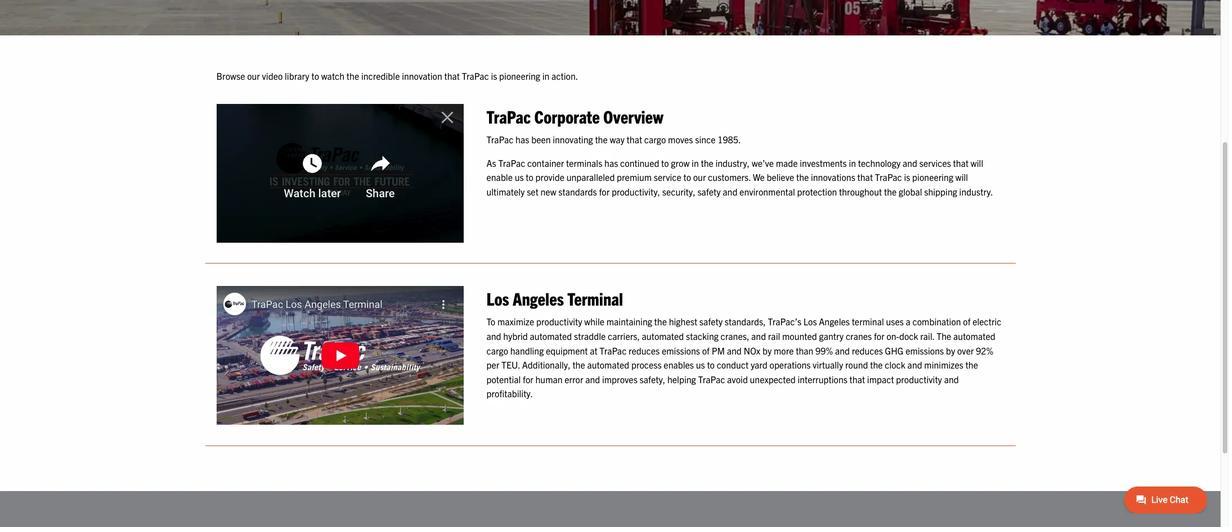 Task type: vqa. For each thing, say whether or not it's contained in the screenshot.
hold,
no



Task type: describe. For each thing, give the bounding box(es) containing it.
straddle
[[574, 331, 606, 342]]

corporate
[[534, 105, 600, 127]]

enables
[[664, 360, 694, 371]]

1985.
[[718, 134, 741, 145]]

watch
[[321, 70, 345, 82]]

to down grow on the top right of page
[[683, 172, 691, 183]]

industry.
[[959, 186, 993, 197]]

per
[[487, 360, 499, 371]]

standards
[[558, 186, 597, 197]]

technology
[[858, 157, 901, 169]]

0 horizontal spatial is
[[491, 70, 497, 82]]

0 vertical spatial our
[[247, 70, 260, 82]]

shipping
[[924, 186, 957, 197]]

provide
[[536, 172, 564, 183]]

teu.
[[501, 360, 520, 371]]

dock
[[899, 331, 918, 342]]

highest
[[669, 317, 697, 328]]

safety inside as trapac container terminals has continued to grow in the industry, we've made investments in technology and services that will enable us to provide unparalleled premium service to our customers. we believe the innovations that trapac is pioneering will ultimately set new standards for productivity, security, safety and environmental protection throughout the global shipping industry.
[[698, 186, 721, 197]]

industry,
[[716, 157, 750, 169]]

equipment
[[546, 345, 588, 357]]

automated up equipment at the left bottom of the page
[[530, 331, 572, 342]]

electric
[[973, 317, 1002, 328]]

enable
[[487, 172, 513, 183]]

while
[[584, 317, 604, 328]]

been
[[531, 134, 551, 145]]

that right services
[[953, 157, 969, 169]]

potential
[[487, 374, 521, 385]]

2 by from the left
[[946, 345, 955, 357]]

to
[[487, 317, 495, 328]]

pioneering inside as trapac container terminals has continued to grow in the industry, we've made investments in technology and services that will enable us to provide unparalleled premium service to our customers. we believe the innovations that trapac is pioneering will ultimately set new standards for productivity, security, safety and environmental protection throughout the global shipping industry.
[[912, 172, 953, 183]]

rail
[[768, 331, 780, 342]]

1 horizontal spatial productivity
[[896, 374, 942, 385]]

incredible
[[361, 70, 400, 82]]

automated down highest
[[642, 331, 684, 342]]

impact
[[867, 374, 894, 385]]

and left services
[[903, 157, 917, 169]]

the up protection
[[796, 172, 809, 183]]

1 by from the left
[[763, 345, 772, 357]]

mounted
[[782, 331, 817, 342]]

continued
[[620, 157, 659, 169]]

has inside as trapac container terminals has continued to grow in the industry, we've made investments in technology and services that will enable us to provide unparalleled premium service to our customers. we believe the innovations that trapac is pioneering will ultimately set new standards for productivity, security, safety and environmental protection throughout the global shipping industry.
[[604, 157, 618, 169]]

0 horizontal spatial pioneering
[[499, 70, 540, 82]]

environmental
[[740, 186, 795, 197]]

combination
[[913, 317, 961, 328]]

99%
[[816, 345, 833, 357]]

terminal
[[567, 288, 623, 310]]

throughout
[[839, 186, 882, 197]]

carriers,
[[608, 331, 640, 342]]

that up throughout
[[857, 172, 873, 183]]

as
[[487, 157, 496, 169]]

for inside as trapac container terminals has continued to grow in the industry, we've made investments in technology and services that will enable us to provide unparalleled premium service to our customers. we believe the innovations that trapac is pioneering will ultimately set new standards for productivity, security, safety and environmental protection throughout the global shipping industry.
[[599, 186, 610, 197]]

trapac has been innovating the way that cargo moves since 1985.
[[487, 134, 741, 145]]

rail.
[[920, 331, 935, 342]]

and right the clock
[[908, 360, 922, 371]]

innovation
[[402, 70, 442, 82]]

human
[[536, 374, 563, 385]]

0 horizontal spatial productivity
[[536, 317, 582, 328]]

and down 'gantry'
[[835, 345, 850, 357]]

innovating
[[553, 134, 593, 145]]

0 horizontal spatial in
[[542, 70, 550, 82]]

set
[[527, 186, 539, 197]]

customers.
[[708, 172, 751, 183]]

the left global
[[884, 186, 897, 197]]

ghg
[[885, 345, 904, 357]]

main content containing trapac corporate overview
[[205, 69, 1016, 458]]

library
[[285, 70, 309, 82]]

grow
[[671, 157, 690, 169]]

hybrid
[[503, 331, 528, 342]]

unparalleled
[[567, 172, 615, 183]]

round
[[845, 360, 868, 371]]

container
[[527, 157, 564, 169]]

protection
[[797, 186, 837, 197]]

1 horizontal spatial of
[[963, 317, 971, 328]]

2 horizontal spatial in
[[849, 157, 856, 169]]

terminal
[[852, 317, 884, 328]]

than
[[796, 345, 813, 357]]

a
[[906, 317, 911, 328]]

los inside to maximize productivity while maintaining the highest safety standards, trapac's los angeles terminal uses a combination of electric and hybrid automated straddle carriers, automated stacking cranes, and rail mounted gantry cranes for on-dock rail. the automated cargo handling equipment at trapac reduces emissions of pm and nox by more than 99% and reduces ghg emissions by over 92% per teu. additionally, the automated process enables us to conduct yard operations virtually round the clock and minimizes the potential for human error and improves safety, helping trapac avoid unexpected interruptions that impact productivity and profitability.
[[804, 317, 817, 328]]

nox
[[744, 345, 760, 357]]

ultimately
[[487, 186, 525, 197]]

los angeles terminal
[[487, 288, 623, 310]]

0 horizontal spatial angeles
[[513, 288, 564, 310]]

the up error
[[573, 360, 585, 371]]

angeles inside to maximize productivity while maintaining the highest safety standards, trapac's los angeles terminal uses a combination of electric and hybrid automated straddle carriers, automated stacking cranes, and rail mounted gantry cranes for on-dock rail. the automated cargo handling equipment at trapac reduces emissions of pm and nox by more than 99% and reduces ghg emissions by over 92% per teu. additionally, the automated process enables us to conduct yard operations virtually round the clock and minimizes the potential for human error and improves safety, helping trapac avoid unexpected interruptions that impact productivity and profitability.
[[819, 317, 850, 328]]

error
[[565, 374, 583, 385]]

stacking
[[686, 331, 719, 342]]

we
[[753, 172, 765, 183]]

and right error
[[585, 374, 600, 385]]

uses
[[886, 317, 904, 328]]

cranes
[[846, 331, 872, 342]]

at
[[590, 345, 598, 357]]

maximize
[[497, 317, 534, 328]]

1 reduces from the left
[[629, 345, 660, 357]]

the left way at the top of the page
[[595, 134, 608, 145]]

services
[[919, 157, 951, 169]]

1 vertical spatial of
[[702, 345, 710, 357]]

0 vertical spatial will
[[971, 157, 983, 169]]



Task type: locate. For each thing, give the bounding box(es) containing it.
1 horizontal spatial will
[[971, 157, 983, 169]]

1 horizontal spatial has
[[604, 157, 618, 169]]

interruptions
[[798, 374, 848, 385]]

by right 'nox'
[[763, 345, 772, 357]]

and down the customers.
[[723, 186, 738, 197]]

0 horizontal spatial has
[[516, 134, 529, 145]]

the right watch
[[347, 70, 359, 82]]

2 reduces from the left
[[852, 345, 883, 357]]

yard
[[751, 360, 768, 371]]

made
[[776, 157, 798, 169]]

browse our video library to watch the incredible innovation that trapac is pioneering in action.
[[216, 70, 578, 82]]

0 vertical spatial of
[[963, 317, 971, 328]]

security,
[[662, 186, 695, 197]]

the up impact
[[870, 360, 883, 371]]

to up service
[[661, 157, 669, 169]]

our up security,
[[693, 172, 706, 183]]

us inside as trapac container terminals has continued to grow in the industry, we've made investments in technology and services that will enable us to provide unparalleled premium service to our customers. we believe the innovations that trapac is pioneering will ultimately set new standards for productivity, security, safety and environmental protection throughout the global shipping industry.
[[515, 172, 524, 183]]

us right the enables
[[696, 360, 705, 371]]

the down since
[[701, 157, 714, 169]]

automated up improves
[[587, 360, 629, 371]]

us right enable
[[515, 172, 524, 183]]

moves
[[668, 134, 693, 145]]

0 horizontal spatial us
[[515, 172, 524, 183]]

1 horizontal spatial is
[[904, 172, 910, 183]]

in
[[542, 70, 550, 82], [692, 157, 699, 169], [849, 157, 856, 169]]

of left electric
[[963, 317, 971, 328]]

0 vertical spatial has
[[516, 134, 529, 145]]

to
[[311, 70, 319, 82], [661, 157, 669, 169], [526, 172, 534, 183], [683, 172, 691, 183], [707, 360, 715, 371]]

innovations
[[811, 172, 855, 183]]

trapac corporate overview
[[487, 105, 663, 127]]

0 vertical spatial pioneering
[[499, 70, 540, 82]]

productivity down the clock
[[896, 374, 942, 385]]

standards,
[[725, 317, 766, 328]]

productivity down los angeles terminal
[[536, 317, 582, 328]]

that down round
[[850, 374, 865, 385]]

handling
[[510, 345, 544, 357]]

in up innovations
[[849, 157, 856, 169]]

we've
[[752, 157, 774, 169]]

in left the action.
[[542, 70, 550, 82]]

safety,
[[640, 374, 665, 385]]

premium
[[617, 172, 652, 183]]

video
[[262, 70, 283, 82]]

conduct
[[717, 360, 749, 371]]

1 vertical spatial will
[[956, 172, 968, 183]]

pioneering down services
[[912, 172, 953, 183]]

1 vertical spatial us
[[696, 360, 705, 371]]

1 vertical spatial has
[[604, 157, 618, 169]]

has left been at the left top of the page
[[516, 134, 529, 145]]

way
[[610, 134, 625, 145]]

for
[[599, 186, 610, 197], [874, 331, 885, 342], [523, 374, 533, 385]]

to left watch
[[311, 70, 319, 82]]

our inside as trapac container terminals has continued to grow in the industry, we've made investments in technology and services that will enable us to provide unparalleled premium service to our customers. we believe the innovations that trapac is pioneering will ultimately set new standards for productivity, security, safety and environmental protection throughout the global shipping industry.
[[693, 172, 706, 183]]

0 vertical spatial productivity
[[536, 317, 582, 328]]

safety inside to maximize productivity while maintaining the highest safety standards, trapac's los angeles terminal uses a combination of electric and hybrid automated straddle carriers, automated stacking cranes, and rail mounted gantry cranes for on-dock rail. the automated cargo handling equipment at trapac reduces emissions of pm and nox by more than 99% and reduces ghg emissions by over 92% per teu. additionally, the automated process enables us to conduct yard operations virtually round the clock and minimizes the potential for human error and improves safety, helping trapac avoid unexpected interruptions that impact productivity and profitability.
[[699, 317, 723, 328]]

0 vertical spatial us
[[515, 172, 524, 183]]

improves
[[602, 374, 638, 385]]

1 vertical spatial is
[[904, 172, 910, 183]]

main content
[[205, 69, 1016, 458]]

service
[[654, 172, 681, 183]]

0 horizontal spatial for
[[523, 374, 533, 385]]

automated
[[530, 331, 572, 342], [642, 331, 684, 342], [953, 331, 996, 342], [587, 360, 629, 371]]

cargo inside to maximize productivity while maintaining the highest safety standards, trapac's los angeles terminal uses a combination of electric and hybrid automated straddle carriers, automated stacking cranes, and rail mounted gantry cranes for on-dock rail. the automated cargo handling equipment at trapac reduces emissions of pm and nox by more than 99% and reduces ghg emissions by over 92% per teu. additionally, the automated process enables us to conduct yard operations virtually round the clock and minimizes the potential for human error and improves safety, helping trapac avoid unexpected interruptions that impact productivity and profitability.
[[487, 345, 508, 357]]

1 vertical spatial our
[[693, 172, 706, 183]]

for left the on-
[[874, 331, 885, 342]]

1 vertical spatial pioneering
[[912, 172, 953, 183]]

to maximize productivity while maintaining the highest safety standards, trapac's los angeles terminal uses a combination of electric and hybrid automated straddle carriers, automated stacking cranes, and rail mounted gantry cranes for on-dock rail. the automated cargo handling equipment at trapac reduces emissions of pm and nox by more than 99% and reduces ghg emissions by over 92% per teu. additionally, the automated process enables us to conduct yard operations virtually round the clock and minimizes the potential for human error and improves safety, helping trapac avoid unexpected interruptions that impact productivity and profitability.
[[487, 317, 1002, 400]]

process
[[631, 360, 662, 371]]

by
[[763, 345, 772, 357], [946, 345, 955, 357]]

1 horizontal spatial us
[[696, 360, 705, 371]]

0 vertical spatial los
[[487, 288, 509, 310]]

0 horizontal spatial emissions
[[662, 345, 700, 357]]

0 horizontal spatial will
[[956, 172, 968, 183]]

trapac's
[[768, 317, 801, 328]]

1 horizontal spatial our
[[693, 172, 706, 183]]

footer
[[0, 492, 1221, 528]]

1 vertical spatial angeles
[[819, 317, 850, 328]]

unexpected
[[750, 374, 796, 385]]

browse
[[216, 70, 245, 82]]

1 horizontal spatial cargo
[[644, 134, 666, 145]]

1 emissions from the left
[[662, 345, 700, 357]]

global
[[899, 186, 922, 197]]

that right innovation
[[444, 70, 460, 82]]

investments
[[800, 157, 847, 169]]

productivity,
[[612, 186, 660, 197]]

terminals
[[566, 157, 602, 169]]

for down unparalleled
[[599, 186, 610, 197]]

our left video at the left of page
[[247, 70, 260, 82]]

virtually
[[813, 360, 843, 371]]

cargo left the moves
[[644, 134, 666, 145]]

1 vertical spatial productivity
[[896, 374, 942, 385]]

will
[[971, 157, 983, 169], [956, 172, 968, 183]]

overview
[[603, 105, 663, 127]]

by left over
[[946, 345, 955, 357]]

us inside to maximize productivity while maintaining the highest safety standards, trapac's los angeles terminal uses a combination of electric and hybrid automated straddle carriers, automated stacking cranes, and rail mounted gantry cranes for on-dock rail. the automated cargo handling equipment at trapac reduces emissions of pm and nox by more than 99% and reduces ghg emissions by over 92% per teu. additionally, the automated process enables us to conduct yard operations virtually round the clock and minimizes the potential for human error and improves safety, helping trapac avoid unexpected interruptions that impact productivity and profitability.
[[696, 360, 705, 371]]

on-
[[887, 331, 899, 342]]

1 horizontal spatial reduces
[[852, 345, 883, 357]]

1 vertical spatial for
[[874, 331, 885, 342]]

and down minimizes on the right bottom
[[944, 374, 959, 385]]

0 vertical spatial angeles
[[513, 288, 564, 310]]

since
[[695, 134, 716, 145]]

1 horizontal spatial angeles
[[819, 317, 850, 328]]

the
[[937, 331, 951, 342]]

safety up stacking
[[699, 317, 723, 328]]

1 horizontal spatial by
[[946, 345, 955, 357]]

reduces down cranes
[[852, 345, 883, 357]]

0 vertical spatial for
[[599, 186, 610, 197]]

of left pm
[[702, 345, 710, 357]]

profitability.
[[487, 389, 533, 400]]

the left highest
[[654, 317, 667, 328]]

angeles
[[513, 288, 564, 310], [819, 317, 850, 328]]

2 emissions from the left
[[906, 345, 944, 357]]

2 horizontal spatial for
[[874, 331, 885, 342]]

of
[[963, 317, 971, 328], [702, 345, 710, 357]]

in right grow on the top right of page
[[692, 157, 699, 169]]

believe
[[767, 172, 794, 183]]

0 horizontal spatial cargo
[[487, 345, 508, 357]]

1 horizontal spatial pioneering
[[912, 172, 953, 183]]

and down to
[[487, 331, 501, 342]]

the down over
[[966, 360, 978, 371]]

1 horizontal spatial for
[[599, 186, 610, 197]]

to up set
[[526, 172, 534, 183]]

that
[[444, 70, 460, 82], [627, 134, 642, 145], [953, 157, 969, 169], [857, 172, 873, 183], [850, 374, 865, 385]]

automated up over
[[953, 331, 996, 342]]

1 horizontal spatial in
[[692, 157, 699, 169]]

los up to
[[487, 288, 509, 310]]

for left human
[[523, 374, 533, 385]]

emissions down rail.
[[906, 345, 944, 357]]

0 horizontal spatial our
[[247, 70, 260, 82]]

1 horizontal spatial emissions
[[906, 345, 944, 357]]

to inside to maximize productivity while maintaining the highest safety standards, trapac's los angeles terminal uses a combination of electric and hybrid automated straddle carriers, automated stacking cranes, and rail mounted gantry cranes for on-dock rail. the automated cargo handling equipment at trapac reduces emissions of pm and nox by more than 99% and reduces ghg emissions by over 92% per teu. additionally, the automated process enables us to conduct yard operations virtually round the clock and minimizes the potential for human error and improves safety, helping trapac avoid unexpected interruptions that impact productivity and profitability.
[[707, 360, 715, 371]]

and down cranes,
[[727, 345, 742, 357]]

los up mounted
[[804, 317, 817, 328]]

1 vertical spatial cargo
[[487, 345, 508, 357]]

1 vertical spatial los
[[804, 317, 817, 328]]

cargo up per
[[487, 345, 508, 357]]

us
[[515, 172, 524, 183], [696, 360, 705, 371]]

that right way at the top of the page
[[627, 134, 642, 145]]

has down trapac has been innovating the way that cargo moves since 1985.
[[604, 157, 618, 169]]

2 vertical spatial for
[[523, 374, 533, 385]]

0 vertical spatial is
[[491, 70, 497, 82]]

emissions up the enables
[[662, 345, 700, 357]]

and left rail
[[751, 331, 766, 342]]

as trapac container terminals has continued to grow in the industry, we've made investments in technology and services that will enable us to provide unparalleled premium service to our customers. we believe the innovations that trapac is pioneering will ultimately set new standards for productivity, security, safety and environmental protection throughout the global shipping industry.
[[487, 157, 993, 197]]

new
[[541, 186, 556, 197]]

0 vertical spatial safety
[[698, 186, 721, 197]]

to down pm
[[707, 360, 715, 371]]

1 horizontal spatial los
[[804, 317, 817, 328]]

reduces up process
[[629, 345, 660, 357]]

that inside to maximize productivity while maintaining the highest safety standards, trapac's los angeles terminal uses a combination of electric and hybrid automated straddle carriers, automated stacking cranes, and rail mounted gantry cranes for on-dock rail. the automated cargo handling equipment at trapac reduces emissions of pm and nox by more than 99% and reduces ghg emissions by over 92% per teu. additionally, the automated process enables us to conduct yard operations virtually round the clock and minimizes the potential for human error and improves safety, helping trapac avoid unexpected interruptions that impact productivity and profitability.
[[850, 374, 865, 385]]

trapac
[[462, 70, 489, 82], [487, 105, 531, 127], [487, 134, 514, 145], [498, 157, 525, 169], [875, 172, 902, 183], [600, 345, 627, 357], [698, 374, 725, 385]]

92%
[[976, 345, 994, 357]]

0 vertical spatial cargo
[[644, 134, 666, 145]]

the
[[347, 70, 359, 82], [595, 134, 608, 145], [701, 157, 714, 169], [796, 172, 809, 183], [884, 186, 897, 197], [654, 317, 667, 328], [573, 360, 585, 371], [870, 360, 883, 371], [966, 360, 978, 371]]

over
[[957, 345, 974, 357]]

is inside as trapac container terminals has continued to grow in the industry, we've made investments in technology and services that will enable us to provide unparalleled premium service to our customers. we believe the innovations that trapac is pioneering will ultimately set new standards for productivity, security, safety and environmental protection throughout the global shipping industry.
[[904, 172, 910, 183]]

0 horizontal spatial reduces
[[629, 345, 660, 357]]

has
[[516, 134, 529, 145], [604, 157, 618, 169]]

los
[[487, 288, 509, 310], [804, 317, 817, 328]]

is
[[491, 70, 497, 82], [904, 172, 910, 183]]

and
[[903, 157, 917, 169], [723, 186, 738, 197], [487, 331, 501, 342], [751, 331, 766, 342], [727, 345, 742, 357], [835, 345, 850, 357], [908, 360, 922, 371], [585, 374, 600, 385], [944, 374, 959, 385]]

0 horizontal spatial by
[[763, 345, 772, 357]]

0 horizontal spatial los
[[487, 288, 509, 310]]

angeles up maximize
[[513, 288, 564, 310]]

0 horizontal spatial of
[[702, 345, 710, 357]]

helping
[[667, 374, 696, 385]]

minimizes
[[924, 360, 964, 371]]

more
[[774, 345, 794, 357]]

maintaining
[[607, 317, 652, 328]]

clock
[[885, 360, 906, 371]]

angeles up 'gantry'
[[819, 317, 850, 328]]

operations
[[770, 360, 811, 371]]

pioneering left the action.
[[499, 70, 540, 82]]

gantry
[[819, 331, 844, 342]]

our
[[247, 70, 260, 82], [693, 172, 706, 183]]

action.
[[552, 70, 578, 82]]

productivity
[[536, 317, 582, 328], [896, 374, 942, 385]]

safety down the customers.
[[698, 186, 721, 197]]

1 vertical spatial safety
[[699, 317, 723, 328]]

avoid
[[727, 374, 748, 385]]



